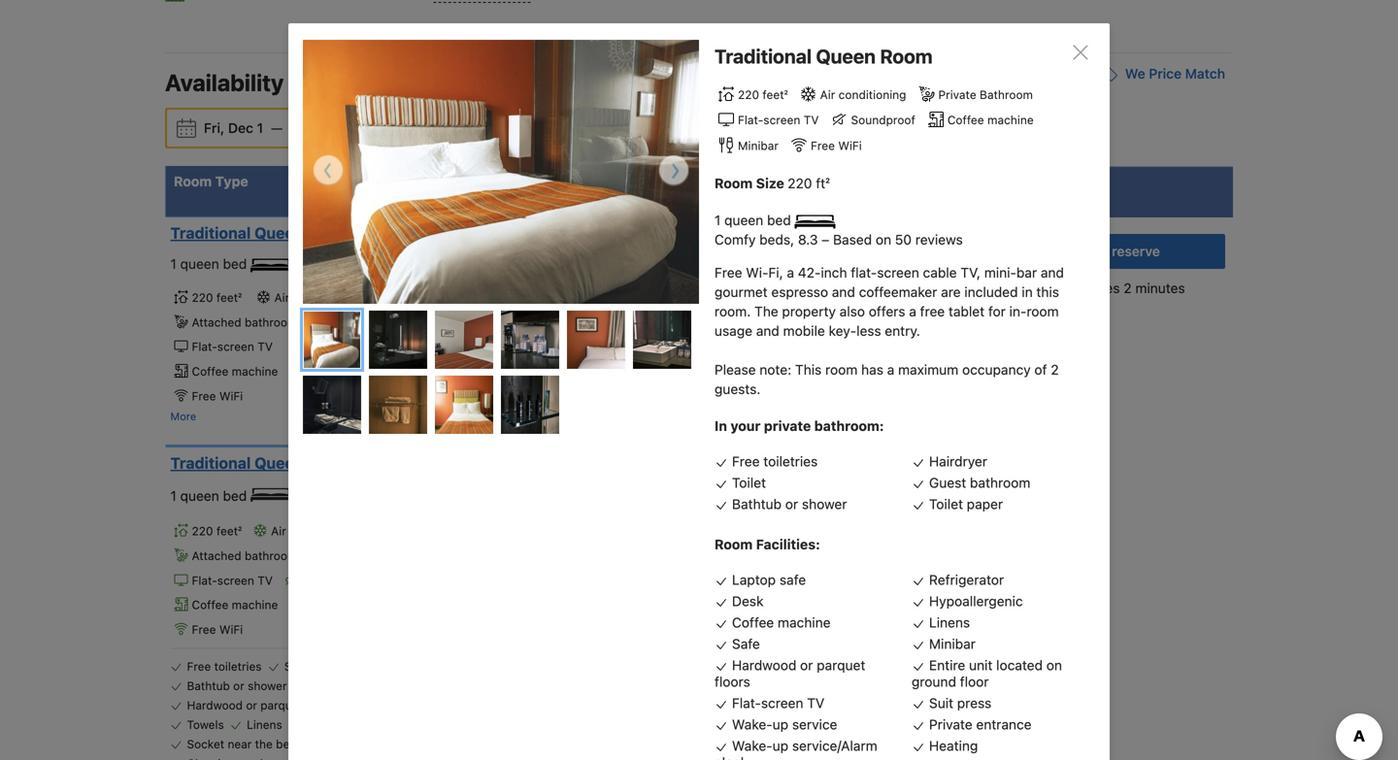 Task type: locate. For each thing, give the bounding box(es) containing it.
2 vertical spatial feet²
[[216, 524, 242, 538]]

tv
[[804, 113, 819, 127], [258, 340, 273, 354], [258, 574, 273, 587], [807, 695, 825, 711]]

shower down the cancellation
[[802, 496, 847, 512]]

parquet up socket near the bed
[[260, 699, 303, 712]]

0 vertical spatial hardwood
[[732, 657, 797, 673]]

air for 1st 'traditional queen room' link from the bottom of the page
[[271, 524, 286, 538]]

bathtub up towels
[[187, 679, 230, 693]]

socket
[[187, 737, 224, 751]]

included inside free wi-fi, a 42-inch flat-screen cable tv, mini-bar and gourmet espresso and coffeemaker are included in this room. the property also offers a free tablet for in-room usage and mobile key-less entry.
[[965, 284, 1018, 300]]

1 horizontal spatial in
[[1022, 284, 1033, 300]]

1 vertical spatial hardwood
[[187, 699, 243, 712]]

soundproof
[[851, 113, 915, 127], [305, 340, 370, 354]]

0 vertical spatial breakfast
[[756, 230, 806, 243]]

​
[[824, 536, 824, 552]]

a right has
[[887, 362, 895, 378]]

facilities:
[[756, 536, 820, 552]]

of left guests
[[464, 173, 477, 189]]

no inside no modifications confirmed within 2 minutes can't be combined with other offers
[[723, 352, 737, 363]]

no for no modifications confirmed within 2 minutes can't be combined with other offers
[[723, 352, 737, 363]]

air inside traditional queen room dialog
[[820, 88, 835, 101]]

company
[[883, 336, 926, 347]]

offers inside no modifications confirmed within 2 minutes can't be combined with other offers
[[865, 383, 892, 394]]

1 vertical spatial attached bathroom
[[192, 549, 297, 563]]

1 vertical spatial breakfast
[[766, 455, 822, 469]]

close dialog image
[[1069, 41, 1092, 64]]

0 vertical spatial soundproof
[[851, 113, 915, 127]]

minibar up entire
[[929, 636, 976, 652]]

hardwood or parquet floors up wake-up service
[[715, 657, 866, 690]]

or
[[785, 496, 798, 512], [800, 657, 813, 673], [233, 679, 244, 693], [246, 699, 257, 712]]

traditional queen room inside dialog
[[715, 45, 933, 67]]

1 vertical spatial toilet
[[929, 496, 963, 512]]

shower up socket near the bed
[[248, 679, 287, 693]]

i'll reserve button
[[1028, 234, 1225, 269]]

room facilities: ​
[[715, 536, 824, 552]]

offers down the coffeemaker
[[869, 303, 905, 319]]

safe
[[780, 572, 806, 588]]

1 horizontal spatial free toiletries
[[732, 453, 818, 469]]

can't
[[723, 383, 748, 394]]

2 attached from the top
[[192, 549, 241, 563]]

1 horizontal spatial soundproof
[[851, 113, 915, 127]]

1 queen bed inside traditional queen room dialog
[[715, 212, 795, 228]]

2 attached bathroom from the top
[[192, 549, 297, 563]]

photo of name #5 image
[[567, 311, 625, 369]]

shower for toilet
[[802, 496, 847, 512]]

free wifi up ft²
[[811, 139, 862, 152]]

2 dec from the left
[[323, 120, 348, 136]]

safe up socket near the bed
[[284, 660, 309, 673]]

shower for safe
[[248, 679, 287, 693]]

1 vertical spatial safe
[[284, 660, 309, 673]]

minibar
[[738, 139, 779, 152], [310, 365, 351, 378], [929, 636, 976, 652]]

free toiletries up towels
[[187, 660, 262, 673]]

0 vertical spatial toiletries
[[764, 453, 818, 469]]

included down mini- on the top right of the page
[[965, 284, 1018, 300]]

1 vertical spatial attached
[[192, 549, 241, 563]]

hardwood or parquet floors
[[715, 657, 866, 690], [187, 699, 337, 712]]

private up search
[[938, 88, 977, 101]]

usage
[[715, 323, 753, 339]]

2 right within
[[806, 367, 812, 378]]

2 vertical spatial minibar
[[929, 636, 976, 652]]

1 queen bed down room type on the left
[[170, 256, 251, 272]]

1 horizontal spatial minutes
[[1135, 280, 1185, 296]]

and
[[613, 251, 633, 265], [1041, 265, 1064, 281], [832, 284, 855, 300], [756, 323, 780, 339]]

in right pay
[[745, 285, 755, 298]]

0 vertical spatial toilet
[[732, 475, 766, 491]]

0 vertical spatial queen
[[724, 212, 763, 228]]

more details on meals and payment options image
[[938, 454, 952, 467]]

hardwood or parquet floors up socket near the bed
[[187, 699, 337, 712]]

1 vertical spatial offers
[[865, 383, 892, 394]]

no down 30,
[[732, 526, 748, 540]]

offers inside free wi-fi, a 42-inch flat-screen cable tv, mini-bar and gourmet espresso and coffeemaker are included in this room. the property also offers a free tablet for in-room usage and mobile key-less entry.
[[869, 303, 905, 319]]

cancellation
[[761, 482, 832, 495]]

minutes up "with"
[[815, 367, 852, 378]]

minutes inside no modifications confirmed within 2 minutes can't be combined with other offers
[[815, 367, 852, 378]]

no down 'facilitated'
[[723, 352, 737, 363]]

minibar up your choices
[[738, 139, 779, 152]]

0 vertical spatial parquet
[[817, 657, 866, 673]]

for right price
[[599, 173, 618, 189]]

traditional
[[715, 45, 812, 67], [170, 224, 251, 242], [170, 454, 251, 472]]

pay
[[723, 285, 742, 298]]

non-
[[723, 257, 751, 270]]

1 down more
[[170, 488, 177, 504]]

by
[[760, 336, 771, 347]]

toilet for toilet paper
[[929, 496, 963, 512]]

220 feet²
[[738, 88, 788, 101], [192, 291, 242, 304], [192, 524, 242, 538]]

1 horizontal spatial hardwood or parquet floors
[[715, 657, 866, 690]]

property up laptop
[[732, 545, 779, 558]]

0 vertical spatial room
[[1027, 303, 1059, 319]]

2 up from the top
[[773, 738, 789, 754]]

fi,
[[769, 265, 783, 281]]

parquet up service
[[817, 657, 866, 673]]

guests.
[[715, 381, 761, 397]]

0 vertical spatial air
[[820, 88, 835, 101]]

entire
[[929, 657, 965, 673]]

property
[[782, 303, 836, 319], [732, 545, 779, 558]]

1 vertical spatial 1 queen bed
[[170, 256, 251, 272]]

your choices
[[711, 173, 799, 189]]

tv,
[[961, 265, 981, 281]]

bar
[[1017, 265, 1037, 281]]

breakfast up refundable
[[756, 230, 806, 243]]

photo of name #1 image
[[303, 40, 699, 304], [304, 312, 362, 370]]

0 horizontal spatial property
[[732, 545, 779, 558]]

attached
[[192, 315, 241, 329], [192, 549, 241, 563]]

0 horizontal spatial minutes
[[815, 367, 852, 378]]

toiletries up the cancellation
[[764, 453, 818, 469]]

private
[[764, 418, 811, 434]]

0 vertical spatial traditional queen room link
[[170, 223, 387, 243]]

0 vertical spatial bathtub
[[732, 496, 782, 512]]

free toiletries
[[732, 453, 818, 469], [187, 660, 262, 673]]

1 queen bed down more
[[170, 488, 251, 504]]

queen inside dialog
[[816, 45, 876, 67]]

1 up comfy
[[715, 212, 721, 228]]

please
[[715, 362, 756, 378]]

toiletries up towels
[[214, 660, 262, 673]]

0 vertical spatial queen
[[816, 45, 876, 67]]

1 vertical spatial private
[[929, 717, 973, 733]]

1 horizontal spatial of
[[1035, 362, 1047, 378]]

0 vertical spatial bathroom
[[245, 315, 297, 329]]

free wifi up more
[[192, 389, 243, 403]]

0 vertical spatial of
[[464, 173, 477, 189]]

parquet inside hardwood or parquet floors
[[817, 657, 866, 673]]

– left pay
[[872, 526, 878, 540]]

bathroom
[[980, 88, 1033, 101]]

bathtub down free cancellation
[[732, 496, 782, 512]]

1 up from the top
[[773, 717, 789, 733]]

bathtub for toilet
[[732, 496, 782, 512]]

0 vertical spatial included
[[809, 230, 854, 243]]

– right 8.3 at the right top
[[822, 232, 829, 248]]

dec left the '3'
[[323, 120, 348, 136]]

bathtub or shower inside traditional queen room dialog
[[732, 496, 847, 512]]

change search
[[859, 120, 955, 136]]

air conditioning inside traditional queen room dialog
[[820, 88, 906, 101]]

wake- for wake-up service/alarm clock
[[732, 738, 773, 754]]

traditional queen room up change
[[715, 45, 933, 67]]

minibar left the photo of name #2
[[310, 365, 351, 378]]

needed
[[825, 526, 868, 540]]

bathroom inside traditional queen room dialog
[[970, 475, 1031, 491]]

2 traditional queen room link from the top
[[170, 454, 387, 473]]

1 vertical spatial good
[[732, 455, 763, 469]]

up inside wake-up service/alarm clock
[[773, 738, 789, 754]]

soundproof inside traditional queen room dialog
[[851, 113, 915, 127]]

1 vertical spatial up
[[773, 738, 789, 754]]

2 vertical spatial 220 feet²
[[192, 524, 242, 538]]

near
[[228, 737, 252, 751]]

price for 2 nights
[[561, 173, 676, 189]]

1 horizontal spatial linens
[[929, 615, 970, 631]]

1 vertical spatial room
[[825, 362, 858, 378]]

free toiletries up free cancellation
[[732, 453, 818, 469]]

0 vertical spatial safe
[[732, 636, 760, 652]]

1 vertical spatial no
[[732, 526, 748, 540]]

coffee machine
[[948, 113, 1034, 127], [192, 365, 278, 378], [192, 598, 278, 612], [732, 615, 831, 631]]

paper
[[967, 496, 1003, 512]]

search
[[912, 120, 955, 136]]

0 vertical spatial traditional
[[715, 45, 812, 67]]

toiletries for toilet
[[764, 453, 818, 469]]

a right fi,
[[787, 265, 794, 281]]

up for service/alarm
[[773, 738, 789, 754]]

pay
[[882, 526, 901, 540]]

2 right takes
[[1124, 280, 1132, 296]]

bathtub for safe
[[187, 679, 230, 693]]

on left 50 on the right of the page
[[876, 232, 891, 248]]

tablet
[[949, 303, 985, 319]]

on right located
[[1047, 657, 1062, 673]]

0 vertical spatial on
[[876, 232, 891, 248]]

0 horizontal spatial bathtub or shower
[[187, 679, 287, 693]]

wifi inside traditional queen room dialog
[[838, 139, 862, 152]]

safe down desk at the right
[[732, 636, 760, 652]]

traditional queen room down more
[[170, 454, 350, 472]]

traditional for second 'traditional queen room' link from the bottom
[[170, 224, 251, 242]]

toiletries inside traditional queen room dialog
[[764, 453, 818, 469]]

1 horizontal spatial included
[[965, 284, 1018, 300]]

1 horizontal spatial property
[[782, 303, 836, 319]]

1 vertical spatial soundproof
[[305, 340, 370, 354]]

220 feet² inside traditional queen room dialog
[[738, 88, 788, 101]]

coffee
[[948, 113, 984, 127], [192, 365, 228, 378], [192, 598, 228, 612], [732, 615, 774, 631]]

up
[[773, 717, 789, 733], [773, 738, 789, 754]]

1 down room type on the left
[[170, 256, 177, 272]]

hardwood up towels
[[187, 699, 243, 712]]

or up service
[[800, 657, 813, 673]]

free toiletries inside traditional queen room dialog
[[732, 453, 818, 469]]

0 vertical spatial bathtub or shower
[[732, 496, 847, 512]]

room up other
[[825, 362, 858, 378]]

a right by
[[774, 336, 780, 347]]

– inside '– pay at the property'
[[872, 526, 878, 540]]

inch
[[821, 265, 847, 281]]

guest
[[929, 475, 966, 491]]

1 horizontal spatial room
[[1027, 303, 1059, 319]]

1 vertical spatial traditional queen room link
[[170, 454, 387, 473]]

hardwood inside hardwood or parquet floors
[[732, 657, 797, 673]]

traditional inside dialog
[[715, 45, 812, 67]]

1 vertical spatial bathtub
[[187, 679, 230, 693]]

toilet up 30,
[[732, 475, 766, 491]]

service
[[792, 717, 837, 733]]

included up inch
[[809, 230, 854, 243]]

0 vertical spatial –
[[822, 232, 829, 248]]

1 attached bathroom from the top
[[192, 315, 297, 329]]

0 vertical spatial linens
[[929, 615, 970, 631]]

bathtub inside traditional queen room dialog
[[732, 496, 782, 512]]

breakfast for good breakfast
[[766, 455, 822, 469]]

queen down more
[[180, 488, 219, 504]]

and inside $376 +$228 taxes and fees
[[613, 251, 633, 265]]

flat-screen tv
[[738, 113, 819, 127], [192, 340, 273, 354], [192, 574, 273, 587], [732, 695, 825, 711]]

or up the near
[[233, 679, 244, 693]]

0 vertical spatial conditioning
[[839, 88, 906, 101]]

2 vertical spatial queen
[[255, 454, 303, 472]]

hardwood up wake-up service
[[732, 657, 797, 673]]

up down wake-up service
[[773, 738, 789, 754]]

1 vertical spatial shower
[[248, 679, 287, 693]]

0 vertical spatial good
[[723, 230, 753, 243]]

of right occupancy
[[1035, 362, 1047, 378]]

1 horizontal spatial –
[[872, 526, 878, 540]]

booking.com
[[782, 336, 843, 347]]

property inside free wi-fi, a 42-inch flat-screen cable tv, mini-bar and gourmet espresso and coffeemaker are included in this room. the property also offers a free tablet for in-room usage and mobile key-less entry.
[[782, 303, 836, 319]]

0 horizontal spatial minibar
[[310, 365, 351, 378]]

room down the this
[[1027, 303, 1059, 319]]

and up also
[[832, 284, 855, 300]]

1 horizontal spatial the
[[919, 526, 936, 540]]

2 right occupancy
[[1051, 362, 1059, 378]]

suit
[[929, 695, 954, 711]]

good
[[723, 230, 753, 243], [732, 455, 763, 469]]

1 dec from the left
[[228, 120, 253, 136]]

parquet
[[817, 657, 866, 673], [260, 699, 303, 712]]

1 vertical spatial bathroom
[[970, 475, 1031, 491]]

0 horizontal spatial bathtub
[[187, 679, 230, 693]]

good right "coffee" "icon"
[[723, 230, 753, 243]]

1 vertical spatial for
[[988, 303, 1006, 319]]

0 vertical spatial no
[[723, 352, 737, 363]]

1 inside traditional queen room dialog
[[715, 212, 721, 228]]

takes
[[1086, 280, 1120, 296]]

guests
[[481, 173, 526, 189]]

1 left —
[[257, 120, 263, 136]]

1 vertical spatial air
[[274, 291, 290, 304]]

linens
[[929, 615, 970, 631], [247, 718, 282, 732]]

wake- inside wake-up service/alarm clock
[[732, 738, 773, 754]]

conditioning
[[839, 88, 906, 101], [293, 291, 361, 304], [290, 524, 357, 538]]

free toiletries for toilet
[[732, 453, 818, 469]]

1 vertical spatial traditional queen room
[[170, 224, 350, 242]]

free inside free wi-fi, a 42-inch flat-screen cable tv, mini-bar and gourmet espresso and coffeemaker are included in this room. the property also offers a free tablet for in-room usage and mobile key-less entry.
[[715, 265, 742, 281]]

unit
[[969, 657, 993, 673]]

occupancy image
[[405, 225, 418, 239]]

dec right fri,
[[228, 120, 253, 136]]

queen up comfy
[[724, 212, 763, 228]]

linens down hypoallergenic
[[929, 615, 970, 631]]

traditional queen room down type
[[170, 224, 350, 242]]

1 vertical spatial feet²
[[216, 291, 242, 304]]

toilet down guest
[[929, 496, 963, 512]]

and left fees
[[613, 251, 633, 265]]

bathtub or shower up towels
[[187, 679, 287, 693]]

1 vertical spatial bathtub or shower
[[187, 679, 287, 693]]

linens up socket near the bed
[[247, 718, 282, 732]]

floor
[[960, 674, 989, 690]]

1 horizontal spatial floors
[[715, 674, 750, 690]]

shower inside traditional queen room dialog
[[802, 496, 847, 512]]

1 wake- from the top
[[732, 717, 773, 733]]

0 horizontal spatial parquet
[[260, 699, 303, 712]]

queen for 1st 'traditional queen room' link from the bottom of the page
[[255, 454, 303, 472]]

free wifi up towels
[[192, 623, 243, 636]]

in down "bar" at the top right of page
[[1022, 284, 1033, 300]]

0 vertical spatial wake-
[[732, 717, 773, 733]]

1 horizontal spatial dec
[[323, 120, 348, 136]]

0 horizontal spatial shower
[[248, 679, 287, 693]]

0 vertical spatial traditional queen room
[[715, 45, 933, 67]]

private entrance
[[929, 717, 1032, 733]]

the right at
[[919, 526, 936, 540]]

1 vertical spatial minibar
[[310, 365, 351, 378]]

2 horizontal spatial minibar
[[929, 636, 976, 652]]

breakfast up the cancellation
[[766, 455, 822, 469]]

good down your
[[732, 455, 763, 469]]

1 vertical spatial –
[[872, 526, 878, 540]]

confirmed
[[723, 367, 772, 378]]

entry.
[[885, 323, 920, 339]]

it only takes 2 minutes
[[1045, 280, 1185, 296]]

1 vertical spatial free wifi
[[192, 389, 243, 403]]

2 vertical spatial queen
[[180, 488, 219, 504]]

1 vertical spatial wake-
[[732, 738, 773, 754]]

2 wake- from the top
[[732, 738, 773, 754]]

up up wake-up service/alarm clock
[[773, 717, 789, 733]]

for left the in-
[[988, 303, 1006, 319]]

fri,
[[204, 120, 225, 136]]

offers down has
[[865, 383, 892, 394]]

0 vertical spatial up
[[773, 717, 789, 733]]

or inside hardwood or parquet floors
[[800, 657, 813, 673]]

1 horizontal spatial parquet
[[817, 657, 866, 673]]

photo of name #4 image
[[501, 311, 559, 369]]

traditional queen room link down photo of name #7
[[170, 454, 387, 473]]

0 vertical spatial offers
[[869, 303, 905, 319]]

queen down room type on the left
[[180, 256, 219, 272]]

traditional queen room link down type
[[170, 223, 387, 243]]

refrigerator
[[929, 572, 1004, 588]]

1 vertical spatial on
[[1047, 657, 1062, 673]]

property up the mobile
[[782, 303, 836, 319]]

prepayment
[[751, 526, 822, 540]]

shower
[[802, 496, 847, 512], [248, 679, 287, 693]]

socket near the bed
[[187, 737, 297, 751]]

1 vertical spatial traditional
[[170, 224, 251, 242]]

attached for 1st 'traditional queen room' link from the bottom of the page
[[192, 549, 241, 563]]

1 queen bed up comfy
[[715, 212, 795, 228]]

feet² for 1st 'traditional queen room' link from the bottom of the page
[[216, 524, 242, 538]]

private up heating
[[929, 717, 973, 733]]

non-refundable
[[723, 257, 813, 270]]

towels
[[187, 718, 224, 732]]

0 vertical spatial shower
[[802, 496, 847, 512]]

the right the near
[[255, 737, 273, 751]]

of
[[464, 173, 477, 189], [1035, 362, 1047, 378]]

free
[[811, 139, 835, 152], [715, 265, 742, 281], [192, 389, 216, 403], [732, 453, 760, 469], [732, 482, 758, 495], [192, 623, 216, 636], [187, 660, 211, 673]]

1 horizontal spatial toilet
[[929, 496, 963, 512]]

0 vertical spatial wifi
[[838, 139, 862, 152]]

1 traditional queen room link from the top
[[170, 223, 387, 243]]

1 vertical spatial minutes
[[815, 367, 852, 378]]

1 vertical spatial floors
[[306, 699, 337, 712]]

room type
[[174, 173, 248, 189]]

0 vertical spatial the
[[919, 526, 936, 540]]

0 horizontal spatial linens
[[247, 718, 282, 732]]

1 vertical spatial included
[[965, 284, 1018, 300]]

air for second 'traditional queen room' link from the bottom
[[274, 291, 290, 304]]

wake- for wake-up service
[[732, 717, 773, 733]]

or down the cancellation
[[785, 496, 798, 512]]

toilet
[[732, 475, 766, 491], [929, 496, 963, 512]]

in
[[1022, 284, 1033, 300], [745, 285, 755, 298]]

in your private bathroom:
[[715, 418, 884, 434]]

room left type
[[174, 173, 212, 189]]

bathtub or shower down the cancellation
[[732, 496, 847, 512]]

offer
[[757, 313, 783, 326]]

1 attached from the top
[[192, 315, 241, 329]]

2 vertical spatial traditional queen room
[[170, 454, 350, 472]]

feet²
[[763, 88, 788, 101], [216, 291, 242, 304], [216, 524, 242, 538]]

wifi
[[838, 139, 862, 152], [219, 389, 243, 403], [219, 623, 243, 636]]

minutes down i'll reserve button
[[1135, 280, 1185, 296]]



Task type: vqa. For each thing, say whether or not it's contained in the screenshot.
1
yes



Task type: describe. For each thing, give the bounding box(es) containing it.
property inside '– pay at the property'
[[732, 545, 779, 558]]

good breakfast
[[732, 455, 822, 469]]

flat-
[[851, 265, 877, 281]]

1 vertical spatial air conditioning
[[274, 291, 361, 304]]

photo of name #8 image
[[369, 376, 427, 434]]

up for service
[[773, 717, 789, 733]]

– inside traditional queen room dialog
[[822, 232, 829, 248]]

entrance
[[976, 717, 1032, 733]]

2 vertical spatial free wifi
[[192, 623, 243, 636]]

toilet paper
[[929, 496, 1003, 512]]

a left the free
[[909, 303, 916, 319]]

room inside please note: this room has a maximum occupancy of 2 guests.
[[825, 362, 858, 378]]

free wifi inside traditional queen room dialog
[[811, 139, 862, 152]]

—
[[271, 120, 283, 136]]

attached for second 'traditional queen room' link from the bottom
[[192, 315, 241, 329]]

photo of name #3 image
[[435, 311, 493, 369]]

november
[[874, 482, 931, 495]]

$376
[[541, 227, 580, 246]]

breakfast for good breakfast included
[[756, 230, 806, 243]]

no prepayment needed
[[732, 526, 868, 540]]

queen inside dialog
[[724, 212, 763, 228]]

choices
[[745, 173, 799, 189]]

50
[[895, 232, 912, 248]]

type
[[215, 173, 248, 189]]

0 horizontal spatial floors
[[306, 699, 337, 712]]

private for private entrance
[[929, 717, 973, 733]]

in-
[[1009, 303, 1027, 319]]

laptop
[[732, 572, 776, 588]]

the
[[755, 303, 778, 319]]

sun,
[[291, 120, 319, 136]]

free
[[920, 303, 945, 319]]

fri, dec 1 button
[[196, 111, 271, 146]]

attached bathroom for 1st 'traditional queen room' link from the bottom of the page
[[192, 549, 297, 563]]

and down the
[[756, 323, 780, 339]]

refundable
[[751, 257, 813, 270]]

3
[[352, 120, 360, 136]]

traditional queen room for second 'traditional queen room' link from the bottom
[[170, 224, 350, 242]]

0 horizontal spatial soundproof
[[305, 340, 370, 354]]

room left occupancy image
[[307, 224, 350, 242]]

only
[[1057, 280, 1083, 296]]

toilet for toilet
[[732, 475, 766, 491]]

0 horizontal spatial the
[[255, 737, 273, 751]]

photo of name #10 image
[[501, 376, 559, 434]]

taxes
[[580, 251, 609, 265]]

room inside free wi-fi, a 42-inch flat-screen cable tv, mini-bar and gourmet espresso and coffeemaker are included in this room. the property also offers a free tablet for in-room usage and mobile key-less entry.
[[1027, 303, 1059, 319]]

1 vertical spatial conditioning
[[293, 291, 361, 304]]

fees
[[636, 251, 660, 265]]

wi-
[[746, 265, 769, 281]]

safe inside traditional queen room dialog
[[732, 636, 760, 652]]

or up socket near the bed
[[246, 699, 257, 712]]

0 horizontal spatial in
[[745, 285, 755, 298]]

free wi-fi, a 42-inch flat-screen cable tv, mini-bar and gourmet espresso and coffeemaker are included in this room. the property also offers a free tablet for in-room usage and mobile key-less entry.
[[715, 265, 1064, 339]]

fri, dec 1 — sun, dec 3
[[204, 120, 360, 136]]

linens inside traditional queen room dialog
[[929, 615, 970, 631]]

room left the 'size'
[[715, 175, 753, 191]]

bathroom:
[[814, 418, 884, 434]]

hardwood or parquet floors inside traditional queen room dialog
[[715, 657, 866, 690]]

0 vertical spatial minutes
[[1135, 280, 1185, 296]]

room up change search in the right top of the page
[[880, 45, 933, 67]]

nights
[[634, 173, 676, 189]]

1 vertical spatial queen
[[180, 256, 219, 272]]

the inside '– pay at the property'
[[919, 526, 936, 540]]

based
[[833, 232, 872, 248]]

private bathroom
[[938, 88, 1033, 101]]

1 vertical spatial photo of name #1 image
[[304, 312, 362, 370]]

mobile
[[783, 323, 825, 339]]

room down 30,
[[715, 536, 753, 552]]

no for no prepayment needed
[[732, 526, 748, 540]]

attached bathroom for second 'traditional queen room' link from the bottom
[[192, 315, 297, 329]]

ft²
[[816, 175, 830, 191]]

0 vertical spatial photo of name #1 image
[[303, 40, 699, 304]]

photo of name #2 image
[[369, 311, 427, 369]]

more
[[170, 410, 196, 423]]

sun, dec 3 button
[[283, 111, 368, 146]]

traditional for 1st 'traditional queen room' link from the bottom of the page
[[170, 454, 251, 472]]

i'll reserve
[[1094, 243, 1160, 259]]

wake-up service/alarm clock
[[715, 738, 878, 760]]

reviews
[[915, 232, 963, 248]]

traditional queen room dialog
[[288, 23, 1398, 760]]

please note: this room has a maximum occupancy of 2 guests.
[[715, 362, 1059, 397]]

queen for second 'traditional queen room' link from the bottom
[[255, 224, 303, 242]]

+$228
[[541, 251, 577, 265]]

feet² inside traditional queen room dialog
[[763, 88, 788, 101]]

conditioning inside traditional queen room dialog
[[839, 88, 906, 101]]

private for private bathroom
[[938, 88, 977, 101]]

less
[[857, 323, 881, 339]]

1 vertical spatial hardwood or parquet floors
[[187, 699, 337, 712]]

hypoallergenic
[[929, 593, 1023, 609]]

feet² for second 'traditional queen room' link from the bottom
[[216, 291, 242, 304]]

for inside free wi-fi, a 42-inch flat-screen cable tv, mini-bar and gourmet espresso and coffeemaker are included in this room. the property also offers a free tablet for in-room usage and mobile key-less entry.
[[988, 303, 1006, 319]]

guest bathroom
[[929, 475, 1031, 491]]

bed inside traditional queen room dialog
[[767, 212, 791, 228]]

partner
[[846, 336, 880, 347]]

2 vertical spatial conditioning
[[290, 524, 357, 538]]

other
[[837, 383, 862, 394]]

0 horizontal spatial for
[[599, 173, 618, 189]]

coffeemaker
[[859, 284, 937, 300]]

in inside free wi-fi, a 42-inch flat-screen cable tv, mini-bar and gourmet espresso and coffeemaker are included in this room. the property also offers a free tablet for in-room usage and mobile key-less entry.
[[1022, 284, 1033, 300]]

photo of name #7 image
[[303, 376, 361, 434]]

coffee image
[[708, 227, 721, 241]]

2 vertical spatial air conditioning
[[271, 524, 357, 538]]

1 horizontal spatial minibar
[[738, 139, 779, 152]]

number of guests
[[407, 173, 526, 189]]

good breakfast included
[[723, 230, 854, 243]]

this
[[1036, 284, 1059, 300]]

bathtub or shower for toilet
[[732, 496, 847, 512]]

a inside the partner offer facilitated by a booking.com partner company
[[774, 336, 780, 347]]

no modifications confirmed within 2 minutes can't be combined with other offers
[[723, 352, 892, 394]]

espresso
[[771, 284, 828, 300]]

mini-
[[984, 265, 1017, 281]]

before november 30, 2023
[[732, 482, 931, 514]]

in
[[715, 418, 727, 434]]

good for good breakfast
[[732, 455, 763, 469]]

free toiletries for safe
[[187, 660, 262, 673]]

at
[[905, 526, 915, 540]]

toiletries for safe
[[214, 660, 262, 673]]

gourmet
[[715, 284, 768, 300]]

photo of name #6 image
[[633, 311, 691, 369]]

of inside please note: this room has a maximum occupancy of 2 guests.
[[1035, 362, 1047, 378]]

good for good breakfast included
[[723, 230, 753, 243]]

occupancy image
[[418, 225, 432, 239]]

screen inside free wi-fi, a 42-inch flat-screen cable tv, mini-bar and gourmet espresso and coffeemaker are included in this room. the property also offers a free tablet for in-room usage and mobile key-less entry.
[[877, 265, 919, 281]]

heating
[[929, 738, 978, 754]]

room down photo of name #7
[[307, 454, 350, 472]]

1 vertical spatial 220 feet²
[[192, 291, 242, 304]]

2 vertical spatial wifi
[[219, 623, 243, 636]]

2 vertical spatial 1 queen bed
[[170, 488, 251, 504]]

with
[[815, 383, 834, 394]]

2 left nights at top
[[622, 173, 630, 189]]

partner
[[714, 313, 754, 326]]

change search button
[[836, 110, 979, 147]]

desk
[[732, 593, 764, 609]]

42-
[[798, 265, 821, 281]]

traditional queen room for 1st 'traditional queen room' link from the bottom of the page
[[170, 454, 350, 472]]

change
[[859, 120, 909, 136]]

floors inside traditional queen room dialog
[[715, 674, 750, 690]]

availability
[[165, 69, 284, 96]]

service/alarm
[[792, 738, 878, 754]]

cable
[[923, 265, 957, 281]]

2 inside no modifications confirmed within 2 minutes can't be combined with other offers
[[806, 367, 812, 378]]

partner offer facilitated by a booking.com partner company
[[709, 313, 926, 347]]

photo of name #9 image
[[435, 376, 493, 434]]

on inside entire unit located on ground floor
[[1047, 657, 1062, 673]]

2 vertical spatial bathroom
[[245, 549, 297, 563]]

0 horizontal spatial included
[[809, 230, 854, 243]]

a inside please note: this room has a maximum occupancy of 2 guests.
[[887, 362, 895, 378]]

be
[[751, 383, 763, 394]]

1 vertical spatial wifi
[[219, 389, 243, 403]]

note:
[[760, 362, 792, 378]]

ground
[[912, 674, 956, 690]]

0 horizontal spatial of
[[464, 173, 477, 189]]

clock
[[715, 754, 748, 760]]

and up the this
[[1041, 265, 1064, 281]]

combined
[[766, 383, 812, 394]]

within
[[775, 367, 803, 378]]

bathtub or shower for safe
[[187, 679, 287, 693]]

2 inside please note: this room has a maximum occupancy of 2 guests.
[[1051, 362, 1059, 378]]

before
[[836, 482, 871, 495]]



